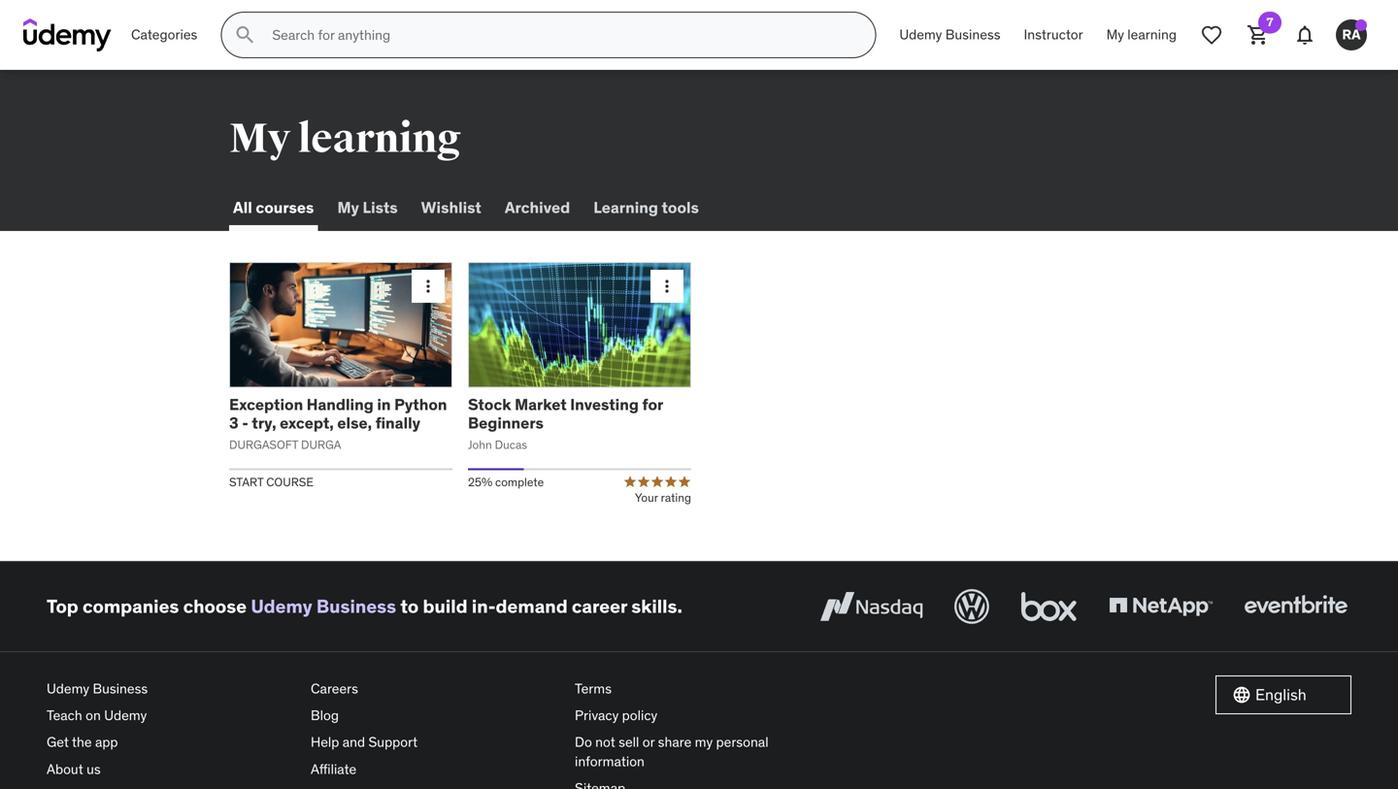 Task type: locate. For each thing, give the bounding box(es) containing it.
course options image down tools
[[658, 277, 677, 296]]

my lists
[[337, 198, 398, 217]]

2 vertical spatial business
[[93, 680, 148, 698]]

my up 'all courses'
[[229, 114, 291, 164]]

my
[[1107, 26, 1125, 43], [229, 114, 291, 164], [337, 198, 359, 217]]

for
[[642, 395, 663, 415]]

business left to
[[317, 595, 396, 618]]

course options image down wishlist link
[[419, 277, 438, 296]]

eventbrite image
[[1240, 586, 1352, 628]]

3
[[229, 413, 239, 433]]

0 vertical spatial my learning
[[1107, 26, 1177, 43]]

in
[[377, 395, 391, 415]]

affiliate
[[311, 761, 357, 778]]

privacy
[[575, 707, 619, 725]]

0 vertical spatial learning
[[1128, 26, 1177, 43]]

the
[[72, 734, 92, 751]]

exception handling in python 3 - try, except, else, finally durgasoft durga
[[229, 395, 447, 452]]

my lists link
[[334, 185, 402, 231]]

and
[[343, 734, 365, 751]]

learning left wishlist image
[[1128, 26, 1177, 43]]

ducas
[[495, 437, 528, 452]]

0 horizontal spatial learning
[[298, 114, 461, 164]]

archived
[[505, 198, 570, 217]]

0 horizontal spatial business
[[93, 680, 148, 698]]

my left lists
[[337, 198, 359, 217]]

course options image for exception handling in python 3 - try, except, else, finally
[[419, 277, 438, 296]]

share
[[658, 734, 692, 751]]

course options image
[[419, 277, 438, 296], [658, 277, 677, 296]]

in-
[[472, 595, 496, 618]]

get the app link
[[47, 730, 295, 756]]

business up on
[[93, 680, 148, 698]]

stock market investing for beginners link
[[468, 395, 663, 433]]

top
[[47, 595, 78, 618]]

not
[[596, 734, 616, 751]]

business
[[946, 26, 1001, 43], [317, 595, 396, 618], [93, 680, 148, 698]]

durgasoft
[[229, 437, 298, 452]]

0 horizontal spatial my
[[229, 114, 291, 164]]

wishlist
[[421, 198, 482, 217]]

1 vertical spatial my
[[229, 114, 291, 164]]

my
[[695, 734, 713, 751]]

beginners
[[468, 413, 544, 433]]

2 horizontal spatial my
[[1107, 26, 1125, 43]]

business inside udemy business teach on udemy get the app about us
[[93, 680, 148, 698]]

ra link
[[1329, 12, 1375, 58]]

english button
[[1216, 676, 1352, 715]]

help and support link
[[311, 730, 559, 756]]

about
[[47, 761, 83, 778]]

learning tools
[[594, 198, 699, 217]]

demand
[[496, 595, 568, 618]]

my for my lists link
[[337, 198, 359, 217]]

1 vertical spatial learning
[[298, 114, 461, 164]]

netapp image
[[1105, 586, 1217, 628]]

2 course options image from the left
[[658, 277, 677, 296]]

0 horizontal spatial my learning
[[229, 114, 461, 164]]

else,
[[337, 413, 372, 433]]

categories button
[[119, 12, 209, 58]]

0 vertical spatial my
[[1107, 26, 1125, 43]]

1 horizontal spatial my
[[337, 198, 359, 217]]

your
[[635, 491, 658, 506]]

business for udemy business
[[946, 26, 1001, 43]]

udemy business link
[[888, 12, 1013, 58], [251, 595, 396, 618], [47, 676, 295, 703]]

my learning left wishlist image
[[1107, 26, 1177, 43]]

1 vertical spatial business
[[317, 595, 396, 618]]

my learning up my lists
[[229, 114, 461, 164]]

2 vertical spatial my
[[337, 198, 359, 217]]

blog link
[[311, 703, 559, 730]]

25% complete
[[468, 475, 544, 490]]

1 course options image from the left
[[419, 277, 438, 296]]

0 horizontal spatial course options image
[[419, 277, 438, 296]]

exception handling in python 3 - try, except, else, finally link
[[229, 395, 447, 433]]

udemy business teach on udemy get the app about us
[[47, 680, 148, 778]]

udemy
[[900, 26, 943, 43], [251, 595, 312, 618], [47, 680, 89, 698], [104, 707, 147, 725]]

learning up lists
[[298, 114, 461, 164]]

wishlist link
[[417, 185, 485, 231]]

1 horizontal spatial business
[[317, 595, 396, 618]]

teach on udemy link
[[47, 703, 295, 730]]

terms link
[[575, 676, 824, 703]]

my right instructor
[[1107, 26, 1125, 43]]

you have alerts image
[[1356, 19, 1368, 31]]

except,
[[280, 413, 334, 433]]

lists
[[363, 198, 398, 217]]

-
[[242, 413, 249, 433]]

exception
[[229, 395, 303, 415]]

business for udemy business teach on udemy get the app about us
[[93, 680, 148, 698]]

instructor
[[1024, 26, 1084, 43]]

1 horizontal spatial my learning
[[1107, 26, 1177, 43]]

complete
[[495, 475, 544, 490]]

2 horizontal spatial business
[[946, 26, 1001, 43]]

Search for anything text field
[[268, 18, 852, 51]]

volkswagen image
[[951, 586, 994, 628]]

learning
[[1128, 26, 1177, 43], [298, 114, 461, 164]]

7 link
[[1236, 12, 1282, 58]]

start course
[[229, 475, 314, 490]]

top companies choose udemy business to build in-demand career skills.
[[47, 595, 683, 618]]

archived link
[[501, 185, 574, 231]]

rating
[[661, 491, 692, 506]]

john
[[468, 437, 492, 452]]

1 vertical spatial udemy business link
[[251, 595, 396, 618]]

business left instructor
[[946, 26, 1001, 43]]

learning
[[594, 198, 659, 217]]

1 horizontal spatial learning
[[1128, 26, 1177, 43]]

0 vertical spatial business
[[946, 26, 1001, 43]]

1 horizontal spatial course options image
[[658, 277, 677, 296]]

durga
[[301, 437, 341, 452]]

1 vertical spatial my learning
[[229, 114, 461, 164]]

help
[[311, 734, 339, 751]]



Task type: vqa. For each thing, say whether or not it's contained in the screenshot.
left of
no



Task type: describe. For each thing, give the bounding box(es) containing it.
box image
[[1017, 586, 1082, 628]]

choose
[[183, 595, 247, 618]]

blog
[[311, 707, 339, 725]]

python
[[394, 395, 447, 415]]

skills.
[[632, 595, 683, 618]]

start
[[229, 475, 264, 490]]

instructor link
[[1013, 12, 1095, 58]]

stock market investing for beginners john ducas
[[468, 395, 663, 452]]

careers blog help and support affiliate
[[311, 680, 418, 778]]

25%
[[468, 475, 493, 490]]

careers
[[311, 680, 358, 698]]

stock
[[468, 395, 511, 415]]

privacy policy link
[[575, 703, 824, 730]]

learning tools link
[[590, 185, 703, 231]]

handling
[[307, 395, 374, 415]]

about us link
[[47, 756, 295, 783]]

udemy image
[[23, 18, 112, 51]]

tools
[[662, 198, 699, 217]]

personal
[[716, 734, 769, 751]]

small image
[[1233, 686, 1252, 705]]

teach
[[47, 707, 82, 725]]

do
[[575, 734, 592, 751]]

course
[[266, 475, 314, 490]]

submit search image
[[233, 23, 257, 47]]

my learning link
[[1095, 12, 1189, 58]]

my for my learning link
[[1107, 26, 1125, 43]]

shopping cart with 7 items image
[[1247, 23, 1270, 47]]

your rating
[[635, 491, 692, 506]]

categories
[[131, 26, 198, 43]]

try,
[[252, 413, 276, 433]]

courses
[[256, 198, 314, 217]]

do not sell or share my personal information button
[[575, 730, 824, 775]]

companies
[[83, 595, 179, 618]]

finally
[[376, 413, 421, 433]]

0 vertical spatial udemy business link
[[888, 12, 1013, 58]]

careers link
[[311, 676, 559, 703]]

information
[[575, 753, 645, 771]]

policy
[[622, 707, 658, 725]]

2 vertical spatial udemy business link
[[47, 676, 295, 703]]

career
[[572, 595, 627, 618]]

build
[[423, 595, 468, 618]]

ra
[[1343, 26, 1361, 43]]

wishlist image
[[1201, 23, 1224, 47]]

7
[[1267, 15, 1274, 30]]

terms privacy policy do not sell or share my personal information
[[575, 680, 769, 771]]

us
[[87, 761, 101, 778]]

notifications image
[[1294, 23, 1317, 47]]

terms
[[575, 680, 612, 698]]

my learning inside my learning link
[[1107, 26, 1177, 43]]

affiliate link
[[311, 756, 559, 783]]

to
[[401, 595, 419, 618]]

english
[[1256, 685, 1307, 705]]

course options image for stock market investing for beginners
[[658, 277, 677, 296]]

udemy business
[[900, 26, 1001, 43]]

all courses link
[[229, 185, 318, 231]]

get
[[47, 734, 69, 751]]

app
[[95, 734, 118, 751]]

nasdaq image
[[816, 586, 928, 628]]

market
[[515, 395, 567, 415]]

on
[[86, 707, 101, 725]]

or
[[643, 734, 655, 751]]

investing
[[570, 395, 639, 415]]

all
[[233, 198, 252, 217]]

your rating button
[[624, 475, 692, 506]]

support
[[369, 734, 418, 751]]

all courses
[[233, 198, 314, 217]]



